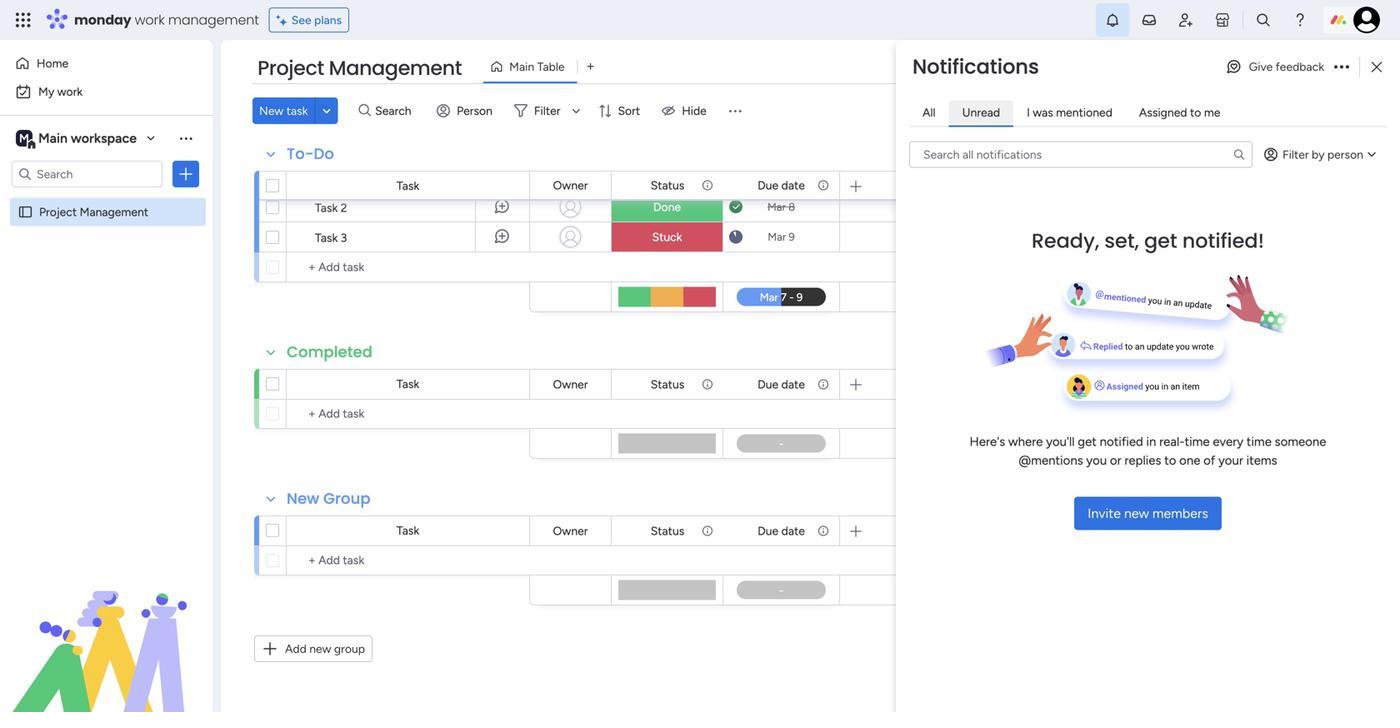 Task type: locate. For each thing, give the bounding box(es) containing it.
i was mentioned
[[1027, 105, 1113, 120]]

one
[[1180, 453, 1201, 468]]

by
[[1312, 148, 1325, 162]]

1 horizontal spatial main
[[509, 60, 534, 74]]

task for to-do
[[397, 179, 419, 193]]

unread
[[962, 105, 1000, 120]]

workspace selection element
[[16, 128, 139, 150]]

date
[[782, 178, 805, 193], [782, 378, 805, 392], [782, 524, 805, 539]]

to
[[1190, 105, 1202, 120], [1165, 453, 1177, 468]]

0 horizontal spatial get
[[1078, 435, 1097, 450]]

get
[[1144, 227, 1178, 255], [1078, 435, 1097, 450]]

0 vertical spatial new
[[1125, 506, 1150, 522]]

3 status field from the top
[[647, 522, 689, 541]]

notifications image
[[1105, 12, 1121, 28]]

column information image
[[701, 179, 714, 192], [817, 179, 830, 192], [701, 378, 714, 391], [817, 378, 830, 391], [701, 525, 714, 538], [817, 525, 830, 538]]

1 horizontal spatial get
[[1144, 227, 1178, 255]]

Owner field
[[549, 176, 592, 195], [549, 376, 592, 394], [549, 522, 592, 541]]

2 vertical spatial due
[[758, 524, 779, 539]]

2 vertical spatial status field
[[647, 522, 689, 541]]

column information image for due date field related to do
[[817, 179, 830, 192]]

work for my
[[57, 85, 83, 99]]

management up search field
[[329, 54, 462, 82]]

task 3
[[315, 231, 347, 245]]

due date
[[758, 178, 805, 193], [758, 378, 805, 392], [758, 524, 805, 539]]

new left 'group'
[[287, 488, 319, 510]]

work right monday
[[135, 10, 165, 29]]

2
[[341, 201, 347, 215]]

0 vertical spatial status field
[[647, 176, 689, 195]]

main table
[[509, 60, 565, 74]]

1 status field from the top
[[647, 176, 689, 195]]

0 vertical spatial date
[[782, 178, 805, 193]]

0 horizontal spatial new
[[309, 642, 331, 656]]

1 horizontal spatial filter
[[1283, 148, 1309, 162]]

0 vertical spatial to
[[1190, 105, 1202, 120]]

main right workspace image
[[38, 130, 68, 146]]

add new group button
[[254, 636, 373, 663]]

2 vertical spatial owner
[[553, 524, 588, 539]]

give feedback button
[[1219, 53, 1331, 80]]

2 time from the left
[[1247, 435, 1272, 450]]

0 vertical spatial + add task text field
[[295, 258, 522, 278]]

3 due from the top
[[758, 524, 779, 539]]

new left the task
[[259, 104, 284, 118]]

invite inside invite / 1 button
[[1282, 60, 1311, 74]]

set,
[[1105, 227, 1139, 255]]

home link
[[10, 50, 203, 77]]

0 horizontal spatial project management
[[39, 205, 148, 219]]

give feedback
[[1249, 60, 1325, 74]]

status
[[651, 178, 685, 193], [651, 378, 685, 392], [651, 524, 685, 539]]

2 date from the top
[[782, 378, 805, 392]]

0 vertical spatial filter
[[534, 104, 561, 118]]

owner
[[553, 178, 588, 193], [553, 378, 588, 392], [553, 524, 588, 539]]

main inside "main table" button
[[509, 60, 534, 74]]

person
[[457, 104, 493, 118]]

0 horizontal spatial invite
[[1088, 506, 1121, 522]]

filter button
[[508, 98, 586, 124]]

project management up v2 search image
[[258, 54, 462, 82]]

dialog
[[896, 40, 1400, 713]]

0 horizontal spatial main
[[38, 130, 68, 146]]

or
[[1110, 453, 1122, 468]]

0 horizontal spatial work
[[57, 85, 83, 99]]

new inside field
[[287, 488, 319, 510]]

None search field
[[909, 141, 1253, 168]]

1 owner field from the top
[[549, 176, 592, 195]]

options image down workspace options image
[[178, 166, 194, 183]]

get up you
[[1078, 435, 1097, 450]]

2 vertical spatial owner field
[[549, 522, 592, 541]]

sort button
[[591, 98, 650, 124]]

work inside option
[[57, 85, 83, 99]]

new for new group
[[287, 488, 319, 510]]

1 vertical spatial new
[[287, 488, 319, 510]]

1 horizontal spatial management
[[329, 54, 462, 82]]

group
[[323, 488, 371, 510]]

3 owner field from the top
[[549, 522, 592, 541]]

project inside field
[[258, 54, 324, 82]]

column information image for do 'status' field
[[701, 179, 714, 192]]

filter
[[534, 104, 561, 118], [1283, 148, 1309, 162]]

0 horizontal spatial management
[[80, 205, 148, 219]]

0 horizontal spatial filter
[[534, 104, 561, 118]]

0 horizontal spatial project
[[39, 205, 77, 219]]

0 horizontal spatial time
[[1185, 435, 1210, 450]]

2 owner from the top
[[553, 378, 588, 392]]

1 horizontal spatial new
[[287, 488, 319, 510]]

to inside here's where you'll get notified in real-time every time someone @mentions you or replies to one of your items
[[1165, 453, 1177, 468]]

0 vertical spatial mar
[[768, 200, 786, 214]]

mar left 9
[[768, 230, 786, 244]]

invite inside invite new members button
[[1088, 506, 1121, 522]]

do
[[314, 143, 334, 165]]

project right 'public board' icon
[[39, 205, 77, 219]]

date for to-do
[[782, 178, 805, 193]]

filter inside popup button
[[534, 104, 561, 118]]

To-Do field
[[283, 143, 338, 165]]

hide
[[682, 104, 707, 118]]

0 vertical spatial owner
[[553, 178, 588, 193]]

status for do
[[651, 178, 685, 193]]

project inside list box
[[39, 205, 77, 219]]

give
[[1249, 60, 1273, 74]]

m
[[19, 131, 29, 145]]

0 vertical spatial due date field
[[754, 176, 809, 195]]

due for group
[[758, 524, 779, 539]]

1 vertical spatial status field
[[647, 376, 689, 394]]

project up the task
[[258, 54, 324, 82]]

1 due from the top
[[758, 178, 779, 193]]

option
[[0, 197, 213, 200]]

filter left arrow down image
[[534, 104, 561, 118]]

3 due date from the top
[[758, 524, 805, 539]]

0 horizontal spatial new
[[259, 104, 284, 118]]

1 vertical spatial + add task text field
[[295, 404, 522, 424]]

new right add
[[309, 642, 331, 656]]

1 time from the left
[[1185, 435, 1210, 450]]

0 vertical spatial main
[[509, 60, 534, 74]]

project
[[258, 54, 324, 82], [39, 205, 77, 219]]

0 vertical spatial project management
[[258, 54, 462, 82]]

monday marketplace image
[[1215, 12, 1231, 28]]

arrow down image
[[566, 101, 586, 121]]

0 vertical spatial owner field
[[549, 176, 592, 195]]

lottie animation element
[[0, 544, 213, 713]]

1 vertical spatial to
[[1165, 453, 1177, 468]]

1 vertical spatial work
[[57, 85, 83, 99]]

was
[[1033, 105, 1053, 120]]

2 status from the top
[[651, 378, 685, 392]]

1 owner from the top
[[553, 178, 588, 193]]

0 vertical spatial due date
[[758, 178, 805, 193]]

get right set,
[[1144, 227, 1178, 255]]

filter left by
[[1283, 148, 1309, 162]]

options image
[[1335, 62, 1350, 72], [178, 166, 194, 183]]

0 horizontal spatial to
[[1165, 453, 1177, 468]]

1 vertical spatial owner field
[[549, 376, 592, 394]]

work right my
[[57, 85, 83, 99]]

workspace image
[[16, 129, 33, 148]]

3 status from the top
[[651, 524, 685, 539]]

0 vertical spatial project
[[258, 54, 324, 82]]

1 vertical spatial status
[[651, 378, 685, 392]]

new inside button
[[309, 642, 331, 656]]

Search all notifications search field
[[909, 141, 1253, 168]]

workspace options image
[[178, 130, 194, 147]]

2 owner field from the top
[[549, 376, 592, 394]]

8
[[789, 200, 795, 214]]

0 vertical spatial new
[[259, 104, 284, 118]]

1 status from the top
[[651, 178, 685, 193]]

new left members
[[1125, 506, 1150, 522]]

mentioned
[[1056, 105, 1113, 120]]

2 vertical spatial status
[[651, 524, 685, 539]]

invite left /
[[1282, 60, 1311, 74]]

main inside workspace selection "element"
[[38, 130, 68, 146]]

time
[[1185, 435, 1210, 450], [1247, 435, 1272, 450]]

0 vertical spatial due
[[758, 178, 779, 193]]

every
[[1213, 435, 1244, 450]]

0 vertical spatial invite
[[1282, 60, 1311, 74]]

none search field inside dialog
[[909, 141, 1253, 168]]

2 due date from the top
[[758, 378, 805, 392]]

main
[[509, 60, 534, 74], [38, 130, 68, 146]]

1 vertical spatial management
[[80, 205, 148, 219]]

1 due date from the top
[[758, 178, 805, 193]]

1 vertical spatial filter
[[1283, 148, 1309, 162]]

here's where you'll get notified in real-time every time someone @mentions you or replies to one of your items
[[970, 435, 1327, 468]]

all
[[923, 105, 936, 120]]

invite down you
[[1088, 506, 1121, 522]]

3 owner from the top
[[553, 524, 588, 539]]

to left me
[[1190, 105, 1202, 120]]

1 horizontal spatial project management
[[258, 54, 462, 82]]

new
[[259, 104, 284, 118], [287, 488, 319, 510]]

management
[[329, 54, 462, 82], [80, 205, 148, 219]]

1 + add task text field from the top
[[295, 258, 522, 278]]

Status field
[[647, 176, 689, 195], [647, 376, 689, 394], [647, 522, 689, 541]]

2 vertical spatial date
[[782, 524, 805, 539]]

invite for invite new members
[[1088, 506, 1121, 522]]

filter inside button
[[1283, 148, 1309, 162]]

due date field for group
[[754, 522, 809, 541]]

mar for mar 8
[[768, 200, 786, 214]]

1 vertical spatial project
[[39, 205, 77, 219]]

new
[[1125, 506, 1150, 522], [309, 642, 331, 656]]

2 vertical spatial due date
[[758, 524, 805, 539]]

i
[[1027, 105, 1030, 120]]

new inside button
[[259, 104, 284, 118]]

1 horizontal spatial project
[[258, 54, 324, 82]]

0 vertical spatial status
[[651, 178, 685, 193]]

0 vertical spatial options image
[[1335, 62, 1350, 72]]

owner for group
[[553, 524, 588, 539]]

1 vertical spatial due date field
[[754, 376, 809, 394]]

new inside button
[[1125, 506, 1150, 522]]

+ Add task text field
[[295, 258, 522, 278], [295, 404, 522, 424]]

3 due date field from the top
[[754, 522, 809, 541]]

0 vertical spatial management
[[329, 54, 462, 82]]

to-
[[287, 143, 314, 165]]

v2 search image
[[359, 101, 371, 120]]

2 due from the top
[[758, 378, 779, 392]]

1 horizontal spatial to
[[1190, 105, 1202, 120]]

main left table at left
[[509, 60, 534, 74]]

1 vertical spatial date
[[782, 378, 805, 392]]

Due date field
[[754, 176, 809, 195], [754, 376, 809, 394], [754, 522, 809, 541]]

1 horizontal spatial invite
[[1282, 60, 1311, 74]]

help image
[[1292, 12, 1309, 28]]

real-
[[1160, 435, 1185, 450]]

1 vertical spatial invite
[[1088, 506, 1121, 522]]

update feed image
[[1141, 12, 1158, 28]]

my work link
[[10, 78, 203, 105]]

search image
[[1233, 148, 1246, 161]]

0 horizontal spatial options image
[[178, 166, 194, 183]]

1 vertical spatial owner
[[553, 378, 588, 392]]

0 vertical spatial work
[[135, 10, 165, 29]]

1 horizontal spatial work
[[135, 10, 165, 29]]

project management down search in workspace field on the top of the page
[[39, 205, 148, 219]]

management down search in workspace field on the top of the page
[[80, 205, 148, 219]]

project management
[[258, 54, 462, 82], [39, 205, 148, 219]]

monday
[[74, 10, 131, 29]]

1 vertical spatial due date
[[758, 378, 805, 392]]

9
[[789, 230, 795, 244]]

where
[[1009, 435, 1043, 450]]

1 vertical spatial due
[[758, 378, 779, 392]]

column information image for group due date field
[[817, 525, 830, 538]]

invite
[[1282, 60, 1311, 74], [1088, 506, 1121, 522]]

home option
[[10, 50, 203, 77]]

options image right 1
[[1335, 62, 1350, 72]]

3 date from the top
[[782, 524, 805, 539]]

invite / 1 button
[[1251, 53, 1334, 80]]

+ Add task text field
[[295, 551, 522, 571]]

Search in workspace field
[[35, 165, 139, 184]]

1 due date field from the top
[[754, 176, 809, 195]]

1 horizontal spatial new
[[1125, 506, 1150, 522]]

status field for do
[[647, 176, 689, 195]]

time up the one
[[1185, 435, 1210, 450]]

1 vertical spatial new
[[309, 642, 331, 656]]

to down real- at the bottom right of page
[[1165, 453, 1177, 468]]

1 horizontal spatial time
[[1247, 435, 1272, 450]]

filter for filter by person
[[1283, 148, 1309, 162]]

mar left 8
[[768, 200, 786, 214]]

hide button
[[655, 98, 717, 124]]

options image inside dialog
[[1335, 62, 1350, 72]]

1 vertical spatial mar
[[768, 230, 786, 244]]

work
[[135, 10, 165, 29], [57, 85, 83, 99]]

1 horizontal spatial options image
[[1335, 62, 1350, 72]]

1 vertical spatial options image
[[178, 166, 194, 183]]

1 vertical spatial project management
[[39, 205, 148, 219]]

main workspace
[[38, 130, 137, 146]]

add new group
[[285, 642, 365, 656]]

search everything image
[[1255, 12, 1272, 28]]

due
[[758, 178, 779, 193], [758, 378, 779, 392], [758, 524, 779, 539]]

2 vertical spatial due date field
[[754, 522, 809, 541]]

1 vertical spatial get
[[1078, 435, 1097, 450]]

dialog containing notifications
[[896, 40, 1400, 713]]

project management inside field
[[258, 54, 462, 82]]

new for group
[[309, 642, 331, 656]]

1 vertical spatial main
[[38, 130, 68, 146]]

1 date from the top
[[782, 178, 805, 193]]

time up items
[[1247, 435, 1272, 450]]



Task type: vqa. For each thing, say whether or not it's contained in the screenshot.
1 image
no



Task type: describe. For each thing, give the bounding box(es) containing it.
to-do
[[287, 143, 334, 165]]

due date for to-do
[[758, 178, 805, 193]]

column information image for 2nd due date field from the top
[[817, 378, 830, 391]]

management inside list box
[[80, 205, 148, 219]]

see plans
[[292, 13, 342, 27]]

here's
[[970, 435, 1006, 450]]

my work
[[38, 85, 83, 99]]

me
[[1204, 105, 1221, 120]]

Project Management field
[[253, 54, 466, 83]]

1
[[1321, 60, 1326, 74]]

menu image
[[727, 103, 743, 119]]

home
[[37, 56, 69, 70]]

new group
[[287, 488, 371, 510]]

date for new group
[[782, 524, 805, 539]]

see
[[292, 13, 311, 27]]

members
[[1153, 506, 1209, 522]]

plans
[[314, 13, 342, 27]]

new for new task
[[259, 104, 284, 118]]

project management inside list box
[[39, 205, 148, 219]]

assigned
[[1139, 105, 1187, 120]]

invite for invite / 1
[[1282, 60, 1311, 74]]

project management list box
[[0, 195, 213, 451]]

task for completed
[[397, 377, 419, 391]]

notified!
[[1183, 227, 1265, 255]]

notified
[[1100, 435, 1144, 450]]

completed
[[287, 342, 373, 363]]

2 status field from the top
[[647, 376, 689, 394]]

see plans button
[[269, 8, 349, 33]]

ready,
[[1032, 227, 1100, 255]]

public board image
[[18, 204, 33, 220]]

column information image for second 'status' field from the top of the page
[[701, 378, 714, 391]]

get inside here's where you'll get notified in real-time every time someone @mentions you or replies to one of your items
[[1078, 435, 1097, 450]]

due date field for do
[[754, 176, 809, 195]]

in
[[1147, 435, 1157, 450]]

@mentions
[[1019, 453, 1083, 468]]

due date for new group
[[758, 524, 805, 539]]

table
[[537, 60, 565, 74]]

items
[[1247, 453, 1278, 468]]

owner for do
[[553, 178, 588, 193]]

main table button
[[484, 53, 577, 80]]

done
[[653, 200, 681, 214]]

column information image for group 'status' field
[[701, 525, 714, 538]]

2 due date field from the top
[[754, 376, 809, 394]]

status for group
[[651, 524, 685, 539]]

filter by person
[[1283, 148, 1364, 162]]

invite new members button
[[1075, 497, 1222, 531]]

0 vertical spatial get
[[1144, 227, 1178, 255]]

work for monday
[[135, 10, 165, 29]]

select product image
[[15, 12, 32, 28]]

new task button
[[253, 98, 315, 124]]

Search field
[[371, 99, 421, 123]]

filter by person button
[[1256, 141, 1387, 168]]

angle down image
[[323, 105, 331, 117]]

status field for group
[[647, 522, 689, 541]]

task
[[287, 104, 308, 118]]

gary orlando image
[[1354, 7, 1380, 33]]

mar 8
[[768, 200, 795, 214]]

group
[[334, 642, 365, 656]]

due for do
[[758, 178, 779, 193]]

New Group field
[[283, 488, 375, 510]]

my
[[38, 85, 54, 99]]

assigned to me
[[1139, 105, 1221, 120]]

workspace
[[71, 130, 137, 146]]

sort
[[618, 104, 640, 118]]

task 2
[[315, 201, 347, 215]]

mar for mar 9
[[768, 230, 786, 244]]

feedback
[[1276, 60, 1325, 74]]

my work option
[[10, 78, 203, 105]]

v2 done deadline image
[[729, 199, 743, 215]]

2 + add task text field from the top
[[295, 404, 522, 424]]

you
[[1087, 453, 1107, 468]]

monday work management
[[74, 10, 259, 29]]

management inside field
[[329, 54, 462, 82]]

management
[[168, 10, 259, 29]]

/
[[1314, 60, 1319, 74]]

Completed field
[[283, 342, 377, 363]]

invite / 1
[[1282, 60, 1326, 74]]

invite new members
[[1088, 506, 1209, 522]]

stuck
[[652, 230, 682, 244]]

new task
[[259, 104, 308, 118]]

main for main table
[[509, 60, 534, 74]]

lottie animation image
[[0, 544, 213, 713]]

invite members image
[[1178, 12, 1195, 28]]

owner field for new group
[[549, 522, 592, 541]]

add view image
[[587, 61, 594, 73]]

person
[[1328, 148, 1364, 162]]

owner field for to-do
[[549, 176, 592, 195]]

main for main workspace
[[38, 130, 68, 146]]

person button
[[430, 98, 503, 124]]

mar 9
[[768, 230, 795, 244]]

of
[[1204, 453, 1216, 468]]

someone
[[1275, 435, 1327, 450]]

3
[[341, 231, 347, 245]]

you'll
[[1046, 435, 1075, 450]]

task for new group
[[397, 524, 419, 538]]

filter for filter
[[534, 104, 561, 118]]

notifications
[[913, 53, 1039, 81]]

new for members
[[1125, 506, 1150, 522]]

ready, set, get notified!
[[1032, 227, 1265, 255]]

your
[[1219, 453, 1244, 468]]

replies
[[1125, 453, 1162, 468]]

add
[[285, 642, 307, 656]]



